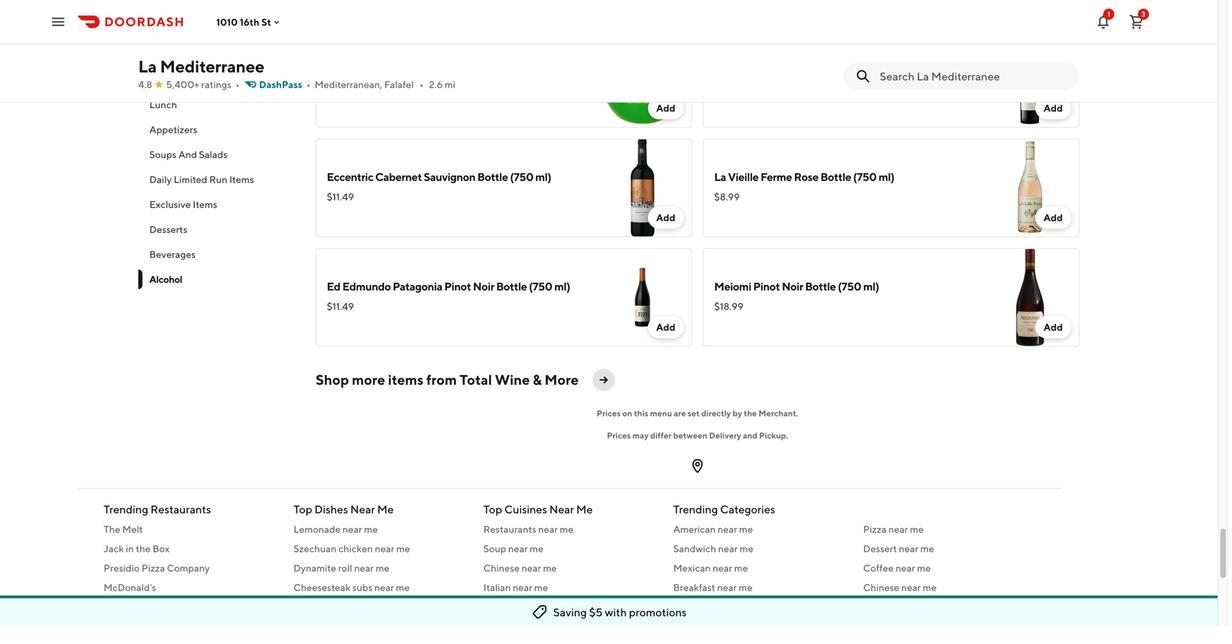 Task type: locate. For each thing, give the bounding box(es) containing it.
1 vertical spatial cabernet
[[376, 170, 422, 183]]

me up spanish near me
[[535, 582, 548, 593]]

$11.49 down eccentric
[[327, 191, 354, 203]]

me inside spanish near me link
[[542, 601, 556, 613]]

decoy
[[715, 61, 746, 74]]

me down the lemonade near me link
[[397, 543, 410, 554]]

dessert
[[864, 543, 898, 554]]

vieille
[[729, 170, 759, 183]]

mcdonald's link
[[104, 581, 277, 595]]

noir right "meiomi" at the right top of page
[[782, 280, 804, 293]]

add button for la vieille ferme rose bottle (750 ml)
[[1036, 207, 1072, 229]]

featured items
[[149, 24, 216, 35]]

1 • from the left
[[236, 79, 240, 90]]

this
[[634, 408, 649, 418]]

1 vertical spatial chinese near me link
[[864, 581, 1037, 595]]

me down restaurants near me
[[530, 543, 544, 554]]

3 • from the left
[[420, 79, 424, 90]]

1 horizontal spatial trending
[[674, 503, 718, 516]]

pizza down box
[[142, 562, 165, 574]]

• right ratings
[[236, 79, 240, 90]]

me for restaurants near me link
[[560, 524, 574, 535]]

me inside other near me link
[[724, 601, 738, 613]]

1 horizontal spatial noir
[[782, 280, 804, 293]]

bottle for meiomi pinot noir bottle (750 ml)
[[806, 280, 836, 293]]

restaurants up the melt link at bottom left
[[151, 503, 211, 516]]

0 horizontal spatial la
[[138, 57, 157, 76]]

more
[[352, 372, 385, 388]]

shop more items from total wine & more
[[316, 372, 579, 388]]

0 vertical spatial prices
[[597, 408, 621, 418]]

noir right patagonia
[[473, 280, 495, 293]]

$11.49 for eccentric
[[327, 191, 354, 203]]

me for american near me link
[[740, 524, 753, 535]]

me for other near me link
[[724, 601, 738, 613]]

reviews
[[149, 49, 186, 60]]

me down soup near me 'link'
[[543, 562, 557, 574]]

0 horizontal spatial near
[[351, 503, 375, 516]]

appetizers
[[149, 124, 197, 135]]

me
[[364, 524, 378, 535], [560, 524, 574, 535], [740, 524, 753, 535], [911, 524, 924, 535], [397, 543, 410, 554], [530, 543, 544, 554], [740, 543, 754, 554], [921, 543, 935, 554], [376, 562, 390, 574], [543, 562, 557, 574], [735, 562, 749, 574], [918, 562, 932, 574], [396, 582, 410, 593], [535, 582, 548, 593], [739, 582, 753, 593], [924, 582, 937, 593], [542, 601, 556, 613], [724, 601, 738, 613]]

me inside cheesesteak subs near me link
[[396, 582, 410, 593]]

la up $8.99
[[715, 170, 727, 183]]

directly
[[702, 408, 731, 418]]

meiomi pinot noir bottle (750 ml) image
[[982, 248, 1080, 347]]

me inside american near me link
[[740, 524, 753, 535]]

me inside dessert near me link
[[921, 543, 935, 554]]

0 vertical spatial chinese near me link
[[484, 561, 657, 575]]

coffee near me link
[[864, 561, 1037, 575]]

1 $11.49 from the top
[[327, 191, 354, 203]]

pizza
[[864, 524, 887, 535], [142, 562, 165, 574]]

bottle for eccentric cabernet sauvignon bottle (750 ml)
[[478, 170, 508, 183]]

cabernet right eccentric
[[376, 170, 422, 183]]

near up the lemonade near me link
[[351, 503, 375, 516]]

are
[[674, 408, 686, 418]]

melt
[[122, 524, 143, 535]]

near down sandwich near me
[[713, 562, 733, 574]]

daily limited run items
[[149, 174, 254, 185]]

chinese up italian
[[484, 562, 520, 574]]

near inside 'link'
[[509, 543, 528, 554]]

2.6
[[429, 79, 443, 90]]

items for exclusive items
[[193, 199, 217, 210]]

the
[[744, 408, 757, 418], [136, 543, 151, 554]]

me down mexican near me link
[[739, 582, 753, 593]]

shop
[[316, 372, 349, 388]]

near for american near me link
[[718, 524, 738, 535]]

near down the top cuisines near me
[[539, 524, 558, 535]]

0 vertical spatial $11.49
[[327, 191, 354, 203]]

0 horizontal spatial sauvignon
[[424, 170, 476, 183]]

me for "pizza near me" link
[[911, 524, 924, 535]]

1 horizontal spatial me
[[577, 503, 593, 516]]

beverages
[[149, 249, 196, 260]]

me down szechuan chicken near me link
[[376, 562, 390, 574]]

me inside the lemonade near me link
[[364, 524, 378, 535]]

0 horizontal spatial me
[[377, 503, 394, 516]]

near for "pizza near me" link
[[889, 524, 909, 535]]

me up szechuan chicken near me link
[[364, 524, 378, 535]]

mediterranean, falafel • 2.6 mi
[[315, 79, 456, 90]]

0 horizontal spatial pinot
[[445, 280, 471, 293]]

me up dessert near me
[[911, 524, 924, 535]]

0 vertical spatial chinese near me
[[484, 562, 557, 574]]

2 near from the left
[[550, 503, 574, 516]]

soups and salads button
[[138, 142, 299, 167]]

1 noir from the left
[[473, 280, 495, 293]]

differ
[[651, 431, 672, 440]]

trending up "american"
[[674, 503, 718, 516]]

1 vertical spatial pizza
[[142, 562, 165, 574]]

2 trending from the left
[[674, 503, 718, 516]]

1 vertical spatial restaurants
[[484, 524, 537, 535]]

top left cuisines
[[484, 503, 502, 516]]

lunch button
[[138, 92, 299, 117]]

near down mexican near me
[[718, 582, 737, 593]]

italian
[[484, 582, 511, 593]]

near for sandwich near me link
[[719, 543, 738, 554]]

0 vertical spatial la
[[138, 57, 157, 76]]

prices for prices on this menu are set directly by the merchant .
[[597, 408, 621, 418]]

items for popular items
[[186, 74, 210, 85]]

me up restaurants near me link
[[577, 503, 593, 516]]

the right by
[[744, 408, 757, 418]]

Item Search search field
[[880, 69, 1069, 84]]

0 horizontal spatial chinese near me
[[484, 562, 557, 574]]

chinese down coffee
[[864, 582, 900, 593]]

$11.49 down ed
[[327, 301, 354, 312]]

me inside restaurants near me link
[[560, 524, 574, 535]]

top cuisines near me
[[484, 503, 593, 516]]

me down breakfast near me
[[724, 601, 738, 613]]

appetizers button
[[138, 117, 299, 142]]

near down breakfast near me
[[702, 601, 722, 613]]

lemonade
[[294, 524, 341, 535]]

prices left may at the right bottom
[[607, 431, 631, 440]]

0 horizontal spatial •
[[236, 79, 240, 90]]

chinese near me link for soup near me
[[484, 561, 657, 575]]

0 vertical spatial cabernet
[[748, 61, 795, 74]]

1 horizontal spatial pinot
[[754, 280, 780, 293]]

0 horizontal spatial chinese near me link
[[484, 561, 657, 575]]

1 vertical spatial chinese near me
[[864, 582, 937, 593]]

1 trending from the left
[[104, 503, 148, 516]]

near up dessert near me
[[889, 524, 909, 535]]

pizza near me link
[[864, 523, 1037, 536]]

near
[[343, 524, 362, 535], [539, 524, 558, 535], [718, 524, 738, 535], [889, 524, 909, 535], [375, 543, 395, 554], [509, 543, 528, 554], [719, 543, 738, 554], [900, 543, 919, 554], [354, 562, 374, 574], [522, 562, 542, 574], [713, 562, 733, 574], [896, 562, 916, 574], [375, 582, 394, 593], [513, 582, 533, 593], [718, 582, 737, 593], [902, 582, 922, 593], [520, 601, 540, 613], [702, 601, 722, 613]]

1 horizontal spatial chinese near me link
[[864, 581, 1037, 595]]

me for top dishes near me
[[377, 503, 394, 516]]

0 horizontal spatial noir
[[473, 280, 495, 293]]

mexican near me link
[[674, 561, 847, 575]]

me down dessert near me
[[918, 562, 932, 574]]

chinese near me for soup
[[484, 562, 557, 574]]

me inside szechuan chicken near me link
[[397, 543, 410, 554]]

trending up the melt
[[104, 503, 148, 516]]

me up soup near me 'link'
[[560, 524, 574, 535]]

restaurants near me
[[484, 524, 574, 535]]

spanish near me
[[484, 601, 556, 613]]

trending categories
[[674, 503, 776, 516]]

5,400+
[[166, 79, 199, 90]]

cabernet for decoy
[[748, 61, 795, 74]]

me inside "pizza near me" link
[[911, 524, 924, 535]]

chinese near me up italian near me
[[484, 562, 557, 574]]

$11.49 for ed
[[327, 301, 354, 312]]

near up coffee near me
[[900, 543, 919, 554]]

1 horizontal spatial top
[[484, 503, 502, 516]]

prices may differ between delivery and pickup.
[[607, 431, 789, 440]]

reviews button
[[138, 42, 299, 67]]

top for top cuisines near me
[[484, 503, 502, 516]]

3 items, open order cart image
[[1129, 14, 1146, 30]]

daily
[[149, 174, 172, 185]]

1 horizontal spatial sauvignon
[[796, 61, 848, 74]]

2 me from the left
[[577, 503, 593, 516]]

on
[[623, 408, 633, 418]]

pizza up dessert
[[864, 524, 887, 535]]

near down dessert near me
[[896, 562, 916, 574]]

buzzballz cocktails tequila 'rita can (200 ml) image
[[594, 29, 692, 128]]

0 horizontal spatial chinese
[[484, 562, 520, 574]]

chinese for soup
[[484, 562, 520, 574]]

• for 5,400+ ratings •
[[236, 79, 240, 90]]

top up lemonade
[[294, 503, 312, 516]]

american
[[674, 524, 716, 535]]

box
[[153, 543, 170, 554]]

• for mediterranean, falafel • 2.6 mi
[[420, 79, 424, 90]]

near down the lemonade near me link
[[375, 543, 395, 554]]

1 near from the left
[[351, 503, 375, 516]]

the right the in
[[136, 543, 151, 554]]

add for meiomi pinot noir bottle (750 ml)
[[1044, 321, 1064, 333]]

me inside soup near me 'link'
[[530, 543, 544, 554]]

restaurants up the soup near me
[[484, 524, 537, 535]]

saving $5 with promotions
[[554, 606, 687, 619]]

pinot right patagonia
[[445, 280, 471, 293]]

1 horizontal spatial cabernet
[[748, 61, 795, 74]]

1 horizontal spatial •
[[307, 79, 311, 90]]

la vieille ferme rose bottle (750 ml)
[[715, 170, 895, 183]]

1 vertical spatial $11.49
[[327, 301, 354, 312]]

1 vertical spatial la
[[715, 170, 727, 183]]

0 vertical spatial chinese
[[484, 562, 520, 574]]

0 vertical spatial pizza
[[864, 524, 887, 535]]

me for dessert near me link
[[921, 543, 935, 554]]

near down american near me
[[719, 543, 738, 554]]

cabernet right decoy
[[748, 61, 795, 74]]

0 horizontal spatial top
[[294, 503, 312, 516]]

near up szechuan chicken near me
[[343, 524, 362, 535]]

noir
[[473, 280, 495, 293], [782, 280, 804, 293]]

me down dynamite roll near me link
[[396, 582, 410, 593]]

and
[[178, 149, 197, 160]]

la
[[138, 57, 157, 76], [715, 170, 727, 183]]

1 horizontal spatial chinese
[[864, 582, 900, 593]]

near up spanish near me
[[513, 582, 533, 593]]

0 horizontal spatial pizza
[[142, 562, 165, 574]]

prices for prices may differ between delivery and pickup.
[[607, 431, 631, 440]]

mcdonald's
[[104, 582, 156, 593]]

szechuan
[[294, 543, 337, 554]]

top for top dishes near me
[[294, 503, 312, 516]]

me for soup near me 'link'
[[530, 543, 544, 554]]

between
[[674, 431, 708, 440]]

near for soup near me 'link'
[[509, 543, 528, 554]]

items inside "button"
[[229, 174, 254, 185]]

dynamite
[[294, 562, 336, 574]]

near down italian near me
[[520, 601, 540, 613]]

add for la vieille ferme rose bottle (750 ml)
[[1044, 212, 1064, 223]]

me inside breakfast near me link
[[739, 582, 753, 593]]

pinot right "meiomi" at the right top of page
[[754, 280, 780, 293]]

daily limited run items button
[[138, 167, 299, 192]]

mexican near me
[[674, 562, 749, 574]]

add for eccentric cabernet sauvignon bottle (750 ml)
[[657, 212, 676, 223]]

0 horizontal spatial trending
[[104, 503, 148, 516]]

me down categories
[[740, 524, 753, 535]]

1 horizontal spatial the
[[744, 408, 757, 418]]

chinese for coffee
[[864, 582, 900, 593]]

la for la mediterranee
[[138, 57, 157, 76]]

near for cuisines
[[550, 503, 574, 516]]

me up the lemonade near me link
[[377, 503, 394, 516]]

cheesesteak
[[294, 582, 351, 593]]

0 horizontal spatial cabernet
[[376, 170, 422, 183]]

near for the lemonade near me link
[[343, 524, 362, 535]]

1 horizontal spatial near
[[550, 503, 574, 516]]

1 horizontal spatial la
[[715, 170, 727, 183]]

pizza inside presidio pizza company link
[[142, 562, 165, 574]]

0 vertical spatial the
[[744, 408, 757, 418]]

me inside coffee near me link
[[918, 562, 932, 574]]

szechuan chicken near me
[[294, 543, 410, 554]]

me down "pizza near me" link
[[921, 543, 935, 554]]

me inside mexican near me link
[[735, 562, 749, 574]]

me for mexican near me link
[[735, 562, 749, 574]]

near right roll
[[354, 562, 374, 574]]

near down restaurants near me
[[509, 543, 528, 554]]

exclusive items
[[149, 199, 217, 210]]

chinese near me link down soup near me 'link'
[[484, 561, 657, 575]]

near for breakfast near me link
[[718, 582, 737, 593]]

me inside sandwich near me link
[[740, 543, 754, 554]]

me for breakfast near me link
[[739, 582, 753, 593]]

near up restaurants near me link
[[550, 503, 574, 516]]

2 noir from the left
[[782, 280, 804, 293]]

popular
[[149, 74, 184, 85]]

1 horizontal spatial pizza
[[864, 524, 887, 535]]

2 horizontal spatial •
[[420, 79, 424, 90]]

near down coffee near me
[[902, 582, 922, 593]]

chinese near me down coffee near me
[[864, 582, 937, 593]]

1 me from the left
[[377, 503, 394, 516]]

me down american near me link
[[740, 543, 754, 554]]

• right dashpass
[[307, 79, 311, 90]]

1 top from the left
[[294, 503, 312, 516]]

2 top from the left
[[484, 503, 502, 516]]

me for top cuisines near me
[[577, 503, 593, 516]]

items
[[192, 24, 216, 35], [186, 74, 210, 85], [229, 174, 254, 185], [193, 199, 217, 210]]

1 horizontal spatial restaurants
[[484, 524, 537, 535]]

me down italian near me link
[[542, 601, 556, 613]]

2 $11.49 from the top
[[327, 301, 354, 312]]

chinese near me link for coffee near me
[[864, 581, 1037, 595]]

trending for trending categories
[[674, 503, 718, 516]]

0 vertical spatial sauvignon
[[796, 61, 848, 74]]

$8.99
[[715, 191, 740, 203]]

chinese
[[484, 562, 520, 574], [864, 582, 900, 593]]

exclusive items button
[[138, 192, 299, 217]]

1 horizontal spatial chinese near me
[[864, 582, 937, 593]]

near down dynamite roll near me link
[[375, 582, 394, 593]]

•
[[236, 79, 240, 90], [307, 79, 311, 90], [420, 79, 424, 90]]

1 vertical spatial chinese
[[864, 582, 900, 593]]

trending restaurants
[[104, 503, 211, 516]]

la up '4.8'
[[138, 57, 157, 76]]

0 horizontal spatial restaurants
[[151, 503, 211, 516]]

jack in the box link
[[104, 542, 277, 556]]

1 vertical spatial prices
[[607, 431, 631, 440]]

dynamite roll near me link
[[294, 561, 467, 575]]

spanish
[[484, 601, 518, 613]]

chinese near me link down coffee near me link at the right
[[864, 581, 1037, 595]]

me inside italian near me link
[[535, 582, 548, 593]]

me down sandwich near me link
[[735, 562, 749, 574]]

add
[[657, 102, 676, 114], [1044, 102, 1064, 114], [657, 212, 676, 223], [1044, 212, 1064, 223], [657, 321, 676, 333], [1044, 321, 1064, 333]]

saving
[[554, 606, 587, 619]]

with
[[605, 606, 627, 619]]

items for featured items
[[192, 24, 216, 35]]

1 vertical spatial sauvignon
[[424, 170, 476, 183]]

open menu image
[[50, 14, 67, 30]]

near for restaurants near me link
[[539, 524, 558, 535]]

prices left on
[[597, 408, 621, 418]]

1 vertical spatial the
[[136, 543, 151, 554]]

roll
[[338, 562, 353, 574]]

• left "2.6"
[[420, 79, 424, 90]]

near down trending categories
[[718, 524, 738, 535]]



Task type: vqa. For each thing, say whether or not it's contained in the screenshot.
Szechuan Chicken Near Me
yes



Task type: describe. For each thing, give the bounding box(es) containing it.
sandwich near me
[[674, 543, 754, 554]]

2 pinot from the left
[[754, 280, 780, 293]]

lemonade near me link
[[294, 523, 467, 536]]

cheesesteak subs near me link
[[294, 581, 467, 595]]

top dishes near me
[[294, 503, 394, 516]]

szechuan chicken near me link
[[294, 542, 467, 556]]

1 pinot from the left
[[445, 280, 471, 293]]

mediterranee
[[160, 57, 265, 76]]

la vieille ferme rose bottle (750 ml) image
[[982, 139, 1080, 237]]

near for italian near me link
[[513, 582, 533, 593]]

limited
[[174, 174, 207, 185]]

meiomi
[[715, 280, 752, 293]]

notification bell image
[[1096, 14, 1112, 30]]

dynamite roll near me
[[294, 562, 390, 574]]

soups
[[149, 149, 177, 160]]

spanish near me link
[[484, 600, 657, 614]]

desserts
[[149, 224, 187, 235]]

exclusive
[[149, 199, 191, 210]]

me for coffee near me link at the right
[[918, 562, 932, 574]]

&
[[533, 372, 542, 388]]

more
[[545, 372, 579, 388]]

categories
[[721, 503, 776, 516]]

sauvignon for (750
[[424, 170, 476, 183]]

falafel
[[385, 79, 414, 90]]

la mediterranee
[[138, 57, 265, 76]]

items
[[388, 372, 424, 388]]

italian near me
[[484, 582, 548, 593]]

pizza inside "pizza near me" link
[[864, 524, 887, 535]]

salads
[[199, 149, 228, 160]]

jack in the box
[[104, 543, 170, 554]]

me for spanish near me link
[[542, 601, 556, 613]]

st
[[262, 16, 271, 28]]

total
[[460, 372, 492, 388]]

eccentric cabernet sauvignon bottle (750 ml) image
[[594, 139, 692, 237]]

the
[[104, 524, 120, 535]]

sauvignon for california
[[796, 61, 848, 74]]

action image
[[599, 375, 610, 386]]

presidio pizza company link
[[104, 561, 277, 575]]

la for la vieille ferme rose bottle (750 ml)
[[715, 170, 727, 183]]

american near me link
[[674, 523, 847, 536]]

presidio pizza company
[[104, 562, 210, 574]]

featured
[[149, 24, 190, 35]]

3 button
[[1124, 8, 1151, 36]]

ferme
[[761, 170, 793, 183]]

add button for eccentric cabernet sauvignon bottle (750 ml)
[[648, 207, 684, 229]]

breakfast near me
[[674, 582, 753, 593]]

1010 16th st
[[216, 16, 271, 28]]

me for sandwich near me link
[[740, 543, 754, 554]]

decoy cabernet sauvignon bottle california (750 ml) image
[[982, 29, 1080, 128]]

breakfast
[[674, 582, 716, 593]]

near for other near me link
[[702, 601, 722, 613]]

0 horizontal spatial the
[[136, 543, 151, 554]]

prices on this menu are set directly by the merchant .
[[597, 408, 799, 418]]

promotions
[[629, 606, 687, 619]]

ratings
[[201, 79, 232, 90]]

cheesesteak subs near me
[[294, 582, 410, 593]]

other near me link
[[674, 600, 847, 614]]

subs
[[353, 582, 373, 593]]

other near me
[[674, 601, 738, 613]]

$5
[[590, 606, 603, 619]]

soups and salads
[[149, 149, 228, 160]]

by
[[733, 408, 743, 418]]

merchant
[[759, 408, 797, 418]]

trending for trending restaurants
[[104, 503, 148, 516]]

edmundo
[[343, 280, 391, 293]]

restaurants near me link
[[484, 523, 657, 536]]

bottle for decoy cabernet sauvignon bottle california (750 ml)
[[850, 61, 881, 74]]

cuisines
[[505, 503, 547, 516]]

me down coffee near me link at the right
[[924, 582, 937, 593]]

american near me
[[674, 524, 753, 535]]

me for italian near me link
[[535, 582, 548, 593]]

meiomi pinot noir bottle (750 ml)
[[715, 280, 880, 293]]

lemonade near me
[[294, 524, 378, 535]]

soup
[[484, 543, 507, 554]]

ed
[[327, 280, 341, 293]]

near for coffee near me link at the right
[[896, 562, 916, 574]]

16th
[[240, 16, 260, 28]]

near for dishes
[[351, 503, 375, 516]]

near for dessert near me link
[[900, 543, 919, 554]]

pizza near me
[[864, 524, 924, 535]]

near up italian near me
[[522, 562, 542, 574]]

chinese near me for coffee
[[864, 582, 937, 593]]

5,400+ ratings •
[[166, 79, 240, 90]]

wine
[[495, 372, 530, 388]]

soup near me
[[484, 543, 544, 554]]

.
[[797, 408, 799, 418]]

near for mexican near me link
[[713, 562, 733, 574]]

patagonia
[[393, 280, 443, 293]]

1
[[1108, 10, 1111, 18]]

mediterranean,
[[315, 79, 383, 90]]

eccentric
[[327, 170, 374, 183]]

california
[[883, 61, 930, 74]]

soup near me link
[[484, 542, 657, 556]]

sandwich
[[674, 543, 717, 554]]

ed edmundo patagonia pinot noir bottle (750 ml) image
[[594, 248, 692, 347]]

$3.49
[[327, 81, 352, 93]]

dashpass
[[259, 79, 302, 90]]

add button for meiomi pinot noir bottle (750 ml)
[[1036, 316, 1072, 338]]

lunch
[[149, 99, 177, 110]]

popular items button
[[138, 67, 299, 92]]

0 vertical spatial restaurants
[[151, 503, 211, 516]]

near for spanish near me link
[[520, 601, 540, 613]]

delivery
[[710, 431, 742, 440]]

cabernet for eccentric
[[376, 170, 422, 183]]

2 • from the left
[[307, 79, 311, 90]]

dishes
[[315, 503, 348, 516]]

me for the lemonade near me link
[[364, 524, 378, 535]]

set
[[688, 408, 700, 418]]

in
[[126, 543, 134, 554]]

$18.99
[[715, 301, 744, 312]]

chicken
[[339, 543, 373, 554]]

add for ed edmundo patagonia pinot noir bottle (750 ml)
[[657, 321, 676, 333]]

presidio
[[104, 562, 140, 574]]

the melt
[[104, 524, 143, 535]]

me inside dynamite roll near me link
[[376, 562, 390, 574]]

add button for ed edmundo patagonia pinot noir bottle (750 ml)
[[648, 316, 684, 338]]

mexican
[[674, 562, 711, 574]]

eccentric cabernet sauvignon bottle (750 ml)
[[327, 170, 552, 183]]

run
[[209, 174, 228, 185]]

1010
[[216, 16, 238, 28]]



